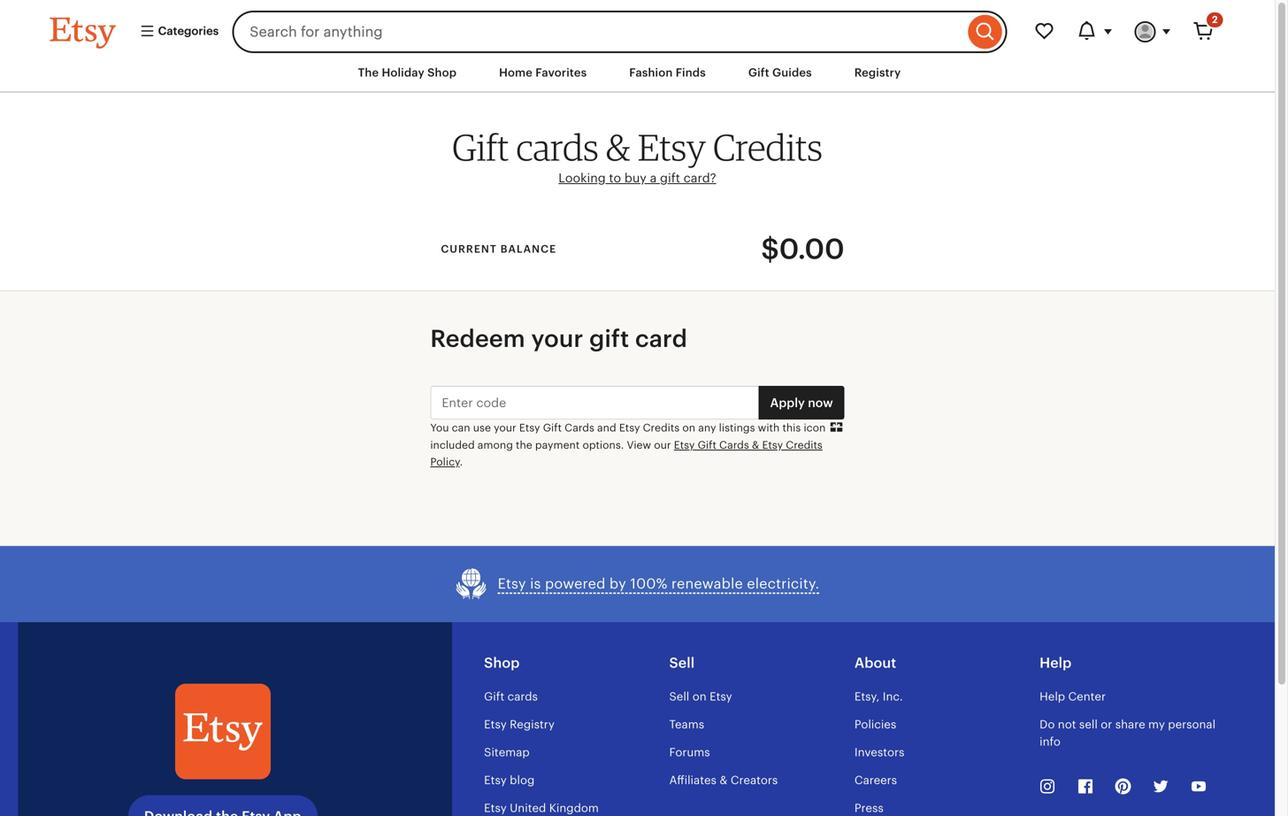 Task type: vqa. For each thing, say whether or not it's contained in the screenshot.
Investors
yes



Task type: locate. For each thing, give the bounding box(es) containing it.
kingdom
[[549, 802, 599, 815]]

electricity.
[[747, 576, 820, 592]]

affiliates & creators
[[670, 774, 778, 787]]

etsy gift cards & etsy credits policy
[[430, 439, 823, 468]]

credits
[[713, 125, 823, 169], [643, 422, 680, 434], [786, 439, 823, 451]]

1 vertical spatial help
[[1040, 690, 1066, 703]]

gift cards & etsy credits looking to buy a gift card?
[[452, 125, 823, 185]]

on left any
[[683, 422, 696, 434]]

etsy is powered by 100% renewable electricity. button
[[455, 567, 820, 601]]

share
[[1116, 718, 1146, 731]]

united
[[510, 802, 546, 815]]

affiliates
[[670, 774, 717, 787]]

etsy left is
[[498, 576, 526, 592]]

&
[[606, 125, 631, 169], [752, 439, 760, 451], [720, 774, 728, 787]]

sell up teams
[[670, 690, 690, 703]]

etsy gift cards & etsy credits policy link
[[430, 439, 823, 468]]

the
[[516, 439, 533, 451]]

etsy up a
[[638, 125, 706, 169]]

cards for gift cards & etsy credits looking to buy a gift card?
[[516, 125, 599, 169]]

0 horizontal spatial gift
[[590, 325, 630, 352]]

0 vertical spatial &
[[606, 125, 631, 169]]

guides
[[773, 66, 812, 79]]

2 sell from the top
[[670, 690, 690, 703]]

0 vertical spatial sell
[[670, 655, 695, 671]]

1 vertical spatial your
[[494, 422, 517, 434]]

help
[[1040, 655, 1072, 671], [1040, 690, 1066, 703]]

gift left guides
[[749, 66, 770, 79]]

sell
[[670, 655, 695, 671], [670, 690, 690, 703]]

etsy, inc. link
[[855, 690, 903, 703]]

0 vertical spatial gift
[[660, 171, 681, 185]]

1 vertical spatial on
[[693, 690, 707, 703]]

etsy up the
[[519, 422, 540, 434]]

cards down listings
[[720, 439, 749, 451]]

your up among
[[494, 422, 517, 434]]

etsy,
[[855, 690, 880, 703]]

2 help from the top
[[1040, 690, 1066, 703]]

registry right guides
[[855, 66, 901, 79]]

among
[[478, 439, 513, 451]]

holiday
[[382, 66, 425, 79]]

your
[[531, 325, 584, 352], [494, 422, 517, 434]]

100%
[[630, 576, 668, 592]]

registry
[[855, 66, 901, 79], [510, 718, 555, 731]]

1 vertical spatial cards
[[720, 439, 749, 451]]

forums
[[670, 746, 710, 759]]

gift cards link
[[484, 690, 538, 703]]

info
[[1040, 735, 1061, 748]]

credits down icon
[[786, 439, 823, 451]]

inc.
[[883, 690, 903, 703]]

not
[[1058, 718, 1077, 731]]

gift right a
[[660, 171, 681, 185]]

gift down any
[[698, 439, 717, 451]]

help up do
[[1040, 690, 1066, 703]]

0 vertical spatial on
[[683, 422, 696, 434]]

& down 'with'
[[752, 439, 760, 451]]

0 vertical spatial help
[[1040, 655, 1072, 671]]

on up teams
[[693, 690, 707, 703]]

gift inside the gift cards & etsy credits looking to buy a gift card?
[[452, 125, 509, 169]]

etsy is powered by 100% renewable electricity.
[[498, 576, 820, 592]]

None submit
[[759, 386, 845, 420]]

1 vertical spatial sell
[[670, 690, 690, 703]]

0 horizontal spatial your
[[494, 422, 517, 434]]

registry down gift cards
[[510, 718, 555, 731]]

investors
[[855, 746, 905, 759]]

& inside the etsy gift cards & etsy credits policy
[[752, 439, 760, 451]]

etsy left blog
[[484, 774, 507, 787]]

1 vertical spatial gift
[[590, 325, 630, 352]]

press
[[855, 802, 884, 815]]

0 vertical spatial registry
[[855, 66, 901, 79]]

personal
[[1169, 718, 1216, 731]]

cards up etsy registry
[[508, 690, 538, 703]]

renewable
[[672, 576, 743, 592]]

1 horizontal spatial your
[[531, 325, 584, 352]]

the holiday shop link
[[345, 57, 470, 89]]

careers link
[[855, 774, 898, 787]]

1 horizontal spatial cards
[[720, 439, 749, 451]]

1 horizontal spatial &
[[720, 774, 728, 787]]

2 vertical spatial &
[[720, 774, 728, 787]]

your up redeem your gift card text field
[[531, 325, 584, 352]]

1 help from the top
[[1040, 655, 1072, 671]]

gift down home
[[452, 125, 509, 169]]

2 horizontal spatial &
[[752, 439, 760, 451]]

gift up etsy registry
[[484, 690, 505, 703]]

can
[[452, 422, 471, 434]]

1 vertical spatial &
[[752, 439, 760, 451]]

the holiday shop
[[358, 66, 457, 79]]

etsy blog
[[484, 774, 535, 787]]

policies
[[855, 718, 897, 731]]

1 vertical spatial registry
[[510, 718, 555, 731]]

cards left and
[[565, 422, 595, 434]]

1 vertical spatial cards
[[508, 690, 538, 703]]

0 horizontal spatial shop
[[428, 66, 457, 79]]

and
[[597, 422, 617, 434]]

do not sell or share my personal info
[[1040, 718, 1216, 748]]

cards
[[516, 125, 599, 169], [508, 690, 538, 703]]

menu bar
[[18, 53, 1257, 93]]

cards inside the gift cards & etsy credits looking to buy a gift card?
[[516, 125, 599, 169]]

1 horizontal spatial shop
[[484, 655, 520, 671]]

gift left card in the top of the page
[[590, 325, 630, 352]]

menu bar containing the holiday shop
[[18, 53, 1257, 93]]

about
[[855, 655, 897, 671]]

1 vertical spatial shop
[[484, 655, 520, 671]]

gift
[[660, 171, 681, 185], [590, 325, 630, 352]]

shop up gift cards link
[[484, 655, 520, 671]]

sell up sell on etsy
[[670, 655, 695, 671]]

policies link
[[855, 718, 897, 731]]

0 horizontal spatial cards
[[565, 422, 595, 434]]

0 horizontal spatial registry
[[510, 718, 555, 731]]

on
[[683, 422, 696, 434], [693, 690, 707, 703]]

0 vertical spatial your
[[531, 325, 584, 352]]

None search field
[[232, 11, 1008, 53]]

home favorites
[[499, 66, 587, 79]]

sitemap link
[[484, 746, 530, 759]]

sell for sell
[[670, 655, 695, 671]]

0 horizontal spatial &
[[606, 125, 631, 169]]

1 horizontal spatial gift
[[660, 171, 681, 185]]

& left creators
[[720, 774, 728, 787]]

1 sell from the top
[[670, 655, 695, 671]]

teams link
[[670, 718, 705, 731]]

sell on etsy link
[[670, 690, 733, 703]]

policy
[[430, 456, 460, 468]]

0 vertical spatial cards
[[516, 125, 599, 169]]

fashion finds
[[630, 66, 706, 79]]

gift
[[749, 66, 770, 79], [452, 125, 509, 169], [543, 422, 562, 434], [698, 439, 717, 451], [484, 690, 505, 703]]

cards
[[565, 422, 595, 434], [720, 439, 749, 451]]

shop right "holiday"
[[428, 66, 457, 79]]

& up to
[[606, 125, 631, 169]]

help up help center
[[1040, 655, 1072, 671]]

card
[[636, 325, 688, 352]]

cards up looking on the left top of the page
[[516, 125, 599, 169]]

etsy
[[638, 125, 706, 169], [519, 422, 540, 434], [619, 422, 640, 434], [674, 439, 695, 451], [762, 439, 783, 451], [498, 576, 526, 592], [710, 690, 733, 703], [484, 718, 507, 731], [484, 774, 507, 787], [484, 802, 507, 815]]

credits up card?
[[713, 125, 823, 169]]

2 vertical spatial credits
[[786, 439, 823, 451]]

affiliates & creators link
[[670, 774, 778, 787]]

0 vertical spatial credits
[[713, 125, 823, 169]]

0 vertical spatial shop
[[428, 66, 457, 79]]

etsy right our
[[674, 439, 695, 451]]

our
[[654, 439, 671, 451]]

center
[[1069, 690, 1106, 703]]

favorites
[[536, 66, 587, 79]]

credits up our
[[643, 422, 680, 434]]



Task type: describe. For each thing, give the bounding box(es) containing it.
etsy registry
[[484, 718, 555, 731]]

etsy registry link
[[484, 718, 555, 731]]

categories banner
[[18, 0, 1257, 53]]

finds
[[676, 66, 706, 79]]

gift guides link
[[735, 57, 826, 89]]

1 horizontal spatial registry
[[855, 66, 901, 79]]

Redeem your gift card text field
[[430, 386, 760, 420]]

registry link
[[841, 57, 915, 89]]

& inside the gift cards & etsy credits looking to buy a gift card?
[[606, 125, 631, 169]]

gift inside the gift cards & etsy credits looking to buy a gift card?
[[660, 171, 681, 185]]

etsy down etsy blog
[[484, 802, 507, 815]]

looking
[[559, 171, 606, 185]]

etsy inside "button"
[[498, 576, 526, 592]]

fashion
[[630, 66, 673, 79]]

gift cards
[[484, 690, 538, 703]]

home favorites link
[[486, 57, 600, 89]]

options.
[[583, 439, 624, 451]]

etsy down 'with'
[[762, 439, 783, 451]]

1 vertical spatial credits
[[643, 422, 680, 434]]

balance
[[501, 243, 557, 255]]

forums link
[[670, 746, 710, 759]]

use
[[473, 422, 491, 434]]

to
[[609, 171, 621, 185]]

credits inside the gift cards & etsy credits looking to buy a gift card?
[[713, 125, 823, 169]]

help for help center
[[1040, 690, 1066, 703]]

careers
[[855, 774, 898, 787]]

current
[[441, 243, 497, 255]]

shop inside "the holiday shop" link
[[428, 66, 457, 79]]

gift guides
[[749, 66, 812, 79]]

you can use your etsy gift cards and etsy credits on any listings with this icon
[[430, 422, 829, 434]]

buy
[[625, 171, 647, 185]]

the
[[358, 66, 379, 79]]

etsy united kingdom link
[[484, 802, 599, 815]]

is
[[530, 576, 541, 592]]

sell on etsy
[[670, 690, 733, 703]]

Search for anything text field
[[232, 11, 964, 53]]

card?
[[684, 171, 717, 185]]

sell
[[1080, 718, 1098, 731]]

$0.00
[[761, 233, 845, 265]]

gift inside the etsy gift cards & etsy credits policy
[[698, 439, 717, 451]]

this
[[783, 422, 801, 434]]

sitemap
[[484, 746, 530, 759]]

etsy blog link
[[484, 774, 535, 787]]

credits inside the etsy gift cards & etsy credits policy
[[786, 439, 823, 451]]

help center
[[1040, 690, 1106, 703]]

2
[[1213, 14, 1218, 25]]

gift for gift cards
[[484, 690, 505, 703]]

gift for gift guides
[[749, 66, 770, 79]]

etsy united kingdom
[[484, 802, 599, 815]]

with
[[758, 422, 780, 434]]

categories
[[155, 24, 219, 38]]

help center link
[[1040, 690, 1106, 703]]

.
[[460, 456, 463, 468]]

blog
[[510, 774, 535, 787]]

view
[[627, 439, 652, 451]]

you
[[430, 422, 449, 434]]

do
[[1040, 718, 1055, 731]]

a
[[650, 171, 657, 185]]

etsy up view
[[619, 422, 640, 434]]

home
[[499, 66, 533, 79]]

do not sell or share my personal info link
[[1040, 718, 1216, 748]]

any
[[699, 422, 716, 434]]

redeem your gift card
[[430, 325, 688, 352]]

powered
[[545, 576, 606, 592]]

etsy up sitemap
[[484, 718, 507, 731]]

0 vertical spatial cards
[[565, 422, 595, 434]]

none search field inside categories banner
[[232, 11, 1008, 53]]

listings
[[719, 422, 755, 434]]

help for help
[[1040, 655, 1072, 671]]

included among the payment options. view our
[[430, 439, 674, 451]]

icon
[[804, 422, 826, 434]]

gift for gift cards & etsy credits looking to buy a gift card?
[[452, 125, 509, 169]]

current balance
[[441, 243, 557, 255]]

2 link
[[1183, 11, 1225, 53]]

sell for sell on etsy
[[670, 690, 690, 703]]

looking to buy a gift card? link
[[559, 171, 717, 185]]

payment
[[535, 439, 580, 451]]

cards inside the etsy gift cards & etsy credits policy
[[720, 439, 749, 451]]

etsy up 'forums' at bottom right
[[710, 690, 733, 703]]

cards for gift cards
[[508, 690, 538, 703]]

my
[[1149, 718, 1166, 731]]

included
[[430, 439, 475, 451]]

etsy inside the gift cards & etsy credits looking to buy a gift card?
[[638, 125, 706, 169]]

fashion finds link
[[616, 57, 719, 89]]

categories button
[[126, 16, 227, 48]]

teams
[[670, 718, 705, 731]]

or
[[1101, 718, 1113, 731]]

press link
[[855, 802, 884, 815]]

gift up included among the payment options. view our
[[543, 422, 562, 434]]

etsy, inc.
[[855, 690, 903, 703]]



